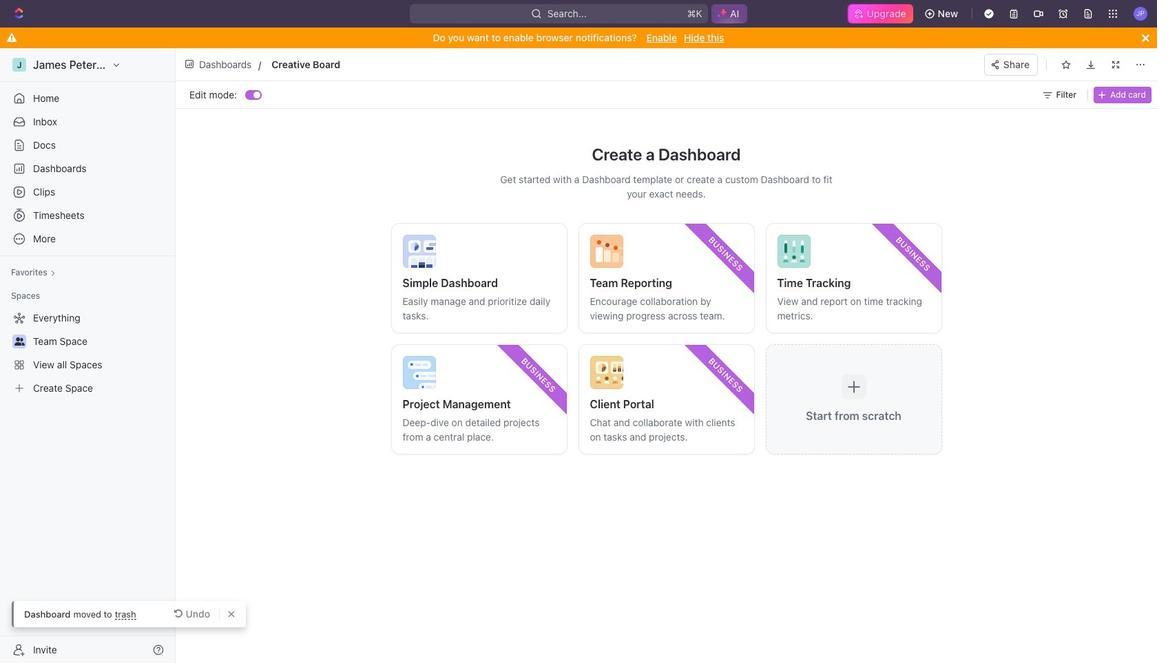 Task type: vqa. For each thing, say whether or not it's contained in the screenshot.
Do you want to enable browser notifications? Enable Hide this
no



Task type: locate. For each thing, give the bounding box(es) containing it.
james peterson's workspace, , element
[[12, 58, 26, 72]]

sidebar navigation
[[0, 48, 178, 663]]

tree
[[6, 307, 169, 399]]

client portal image
[[590, 356, 623, 389]]

user group image
[[14, 337, 24, 346]]

time tracking image
[[777, 235, 810, 268]]

None text field
[[272, 56, 572, 73]]



Task type: describe. For each thing, give the bounding box(es) containing it.
tree inside sidebar navigation
[[6, 307, 169, 399]]

team reporting image
[[590, 235, 623, 268]]

simple dashboard image
[[403, 235, 436, 268]]

project management image
[[403, 356, 436, 389]]



